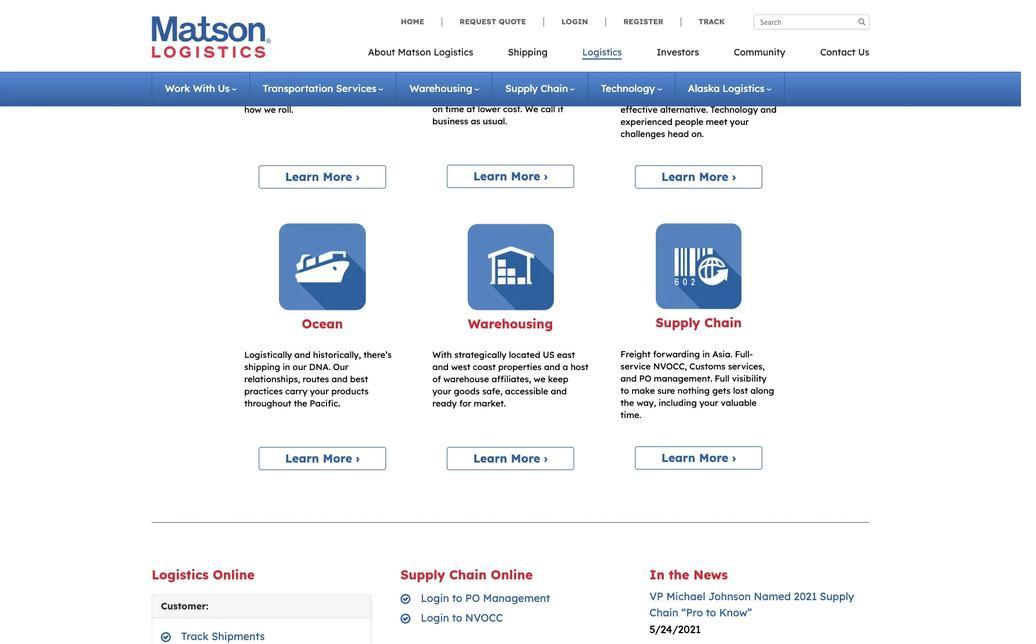 Task type: locate. For each thing, give the bounding box(es) containing it.
our
[[293, 362, 307, 373]]

logistically and historically, there's shipping in our dna. our relationships, routes and best practices carry your products throughout the pacific.
[[244, 350, 392, 410]]

west
[[451, 362, 470, 373]]

supply inside vp michael johnson named 2021 supply chain "pro to know" 5/24/2021
[[820, 590, 854, 604]]

1 vertical spatial we
[[534, 374, 546, 385]]

1 horizontal spatial in
[[679, 80, 687, 91]]

warehousing link up located
[[468, 316, 553, 332]]

login
[[562, 17, 588, 26], [421, 592, 449, 605], [421, 612, 449, 626]]

0 horizontal spatial online
[[213, 568, 255, 584]]

chain down meets
[[541, 82, 568, 94]]

1 horizontal spatial a
[[689, 80, 695, 91]]

2 vertical spatial in
[[283, 362, 290, 373]]

your inside "when your ltl consignment meets matson logistics' integrated freight management, good things happen – on time at lower cost. we call it business as usual."
[[459, 67, 478, 78]]

and up our
[[294, 350, 311, 361]]

warehousing up located
[[468, 316, 553, 332]]

on inside "when your ltl consignment meets matson logistics' integrated freight management, good things happen – on time at lower cost. we call it business as usual."
[[432, 104, 443, 115]]

cost-
[[748, 92, 769, 103]]

cost.
[[503, 104, 523, 115]]

logistics inside about matson logistics 'link'
[[434, 46, 473, 58]]

1 horizontal spatial supply chain link
[[656, 315, 742, 331]]

in up customs on the right bottom
[[702, 349, 710, 360]]

technology down trucks
[[601, 82, 655, 94]]

full
[[715, 373, 730, 384]]

1 vertical spatial freight
[[621, 349, 651, 360]]

0 vertical spatial warehousing link
[[410, 82, 479, 94]]

management,
[[432, 92, 491, 103]]

0 horizontal spatial a
[[563, 362, 568, 373]]

carry
[[285, 386, 307, 397]]

logistics up effective
[[621, 92, 658, 103]]

on inside your product. your destination. your deadline.  your way on the highway. our commitment to make it so. it's how we roll.
[[326, 80, 337, 91]]

1 vertical spatial technology
[[711, 104, 758, 115]]

our up the how
[[244, 92, 260, 103]]

0 vertical spatial a
[[689, 80, 695, 91]]

0 horizontal spatial our
[[244, 92, 260, 103]]

ltl down quote
[[499, 33, 522, 50]]

login up login to nvocc link
[[421, 592, 449, 605]]

0 vertical spatial intermodal
[[662, 34, 736, 50]]

strategically
[[454, 350, 507, 361]]

1 horizontal spatial make
[[632, 385, 655, 396]]

sure
[[657, 385, 675, 396]]

integrated
[[508, 79, 554, 90]]

warehousing link down the "when"
[[410, 82, 479, 94]]

to up login to nvocc link
[[452, 592, 462, 605]]

login to po management
[[421, 592, 550, 605]]

your inside with strategically located us east and west coast properties and a host of warehouse affiliates, we keep your goods safe, accessible and ready for market.
[[432, 386, 452, 397]]

search image
[[859, 18, 866, 25]]

learn more › for intermodal
[[662, 170, 736, 184]]

nvocc,
[[653, 361, 687, 372]]

0 vertical spatial we
[[264, 104, 276, 115]]

1 vertical spatial po
[[465, 592, 480, 605]]

a inside with strategically located us east and west coast properties and a host of warehouse affiliates, we keep your goods safe, accessible and ready for market.
[[563, 362, 568, 373]]

matson inside "when your ltl consignment meets matson logistics' integrated freight management, good things happen – on time at lower cost. we call it business as usual."
[[432, 79, 464, 90]]

login for login
[[562, 17, 588, 26]]

0 horizontal spatial make
[[329, 92, 352, 103]]

po up login to nvocc link
[[465, 592, 480, 605]]

login left nvocc
[[421, 612, 449, 626]]

relationships,
[[244, 374, 300, 385]]

home
[[401, 17, 424, 26]]

our down historically,
[[333, 362, 349, 373]]

› for ltl
[[544, 169, 548, 184]]

on left time
[[432, 104, 443, 115]]

your up logistics'
[[459, 67, 478, 78]]

the inside logistically and historically, there's shipping in our dna. our relationships, routes and best practices carry your products throughout the pacific.
[[294, 399, 307, 410]]

to up 'time.'
[[621, 385, 629, 396]]

1 vertical spatial gets
[[712, 385, 731, 396]]

0 vertical spatial gets
[[621, 80, 639, 91]]

it left so.
[[355, 92, 361, 103]]

login to nvocc link
[[421, 612, 503, 626]]

your up highway.
[[377, 68, 396, 79]]

about matson logistics link
[[368, 43, 491, 67]]

0 vertical spatial login
[[562, 17, 588, 26]]

2 vertical spatial login
[[421, 612, 449, 626]]

1 horizontal spatial technology
[[711, 104, 758, 115]]

1 horizontal spatial po
[[639, 373, 652, 384]]

vp michael johnson named 2021 supply chain "pro to know" link
[[650, 590, 854, 620]]

gets down trucks
[[621, 80, 639, 91]]

request quote
[[460, 17, 526, 26]]

makes
[[660, 92, 688, 103]]

transportation services link
[[263, 82, 383, 94]]

warehousing link
[[410, 82, 479, 94], [468, 316, 553, 332]]

0 vertical spatial in
[[679, 80, 687, 91]]

vp
[[650, 590, 664, 604]]

1 vertical spatial our
[[333, 362, 349, 373]]

more for intermodal
[[699, 170, 729, 184]]

your up way
[[303, 68, 322, 79]]

your down routes
[[310, 386, 329, 397]]

freight inside freight forwarding in asia. full- service nvocc, customs services, and po management. full visibility to make sure nothing gets lost along the way, including your valuable time.
[[621, 349, 651, 360]]

your up ready
[[432, 386, 452, 397]]

we up accessible
[[534, 374, 546, 385]]

to down way
[[318, 92, 327, 103]]

None search field
[[754, 14, 870, 30]]

0 horizontal spatial with
[[193, 82, 215, 94]]

we
[[264, 104, 276, 115], [534, 374, 546, 385]]

0 vertical spatial make
[[329, 92, 352, 103]]

1 vertical spatial login
[[421, 592, 449, 605]]

1 horizontal spatial online
[[491, 568, 533, 584]]

make up the way,
[[632, 385, 655, 396]]

there's
[[364, 350, 392, 361]]

› for intermodal
[[732, 170, 736, 184]]

a left cost-
[[740, 92, 746, 103]]

your inside logistically and historically, there's shipping in our dna. our relationships, routes and best practices carry your products throughout the pacific.
[[310, 386, 329, 397]]

matson
[[398, 46, 431, 58], [432, 79, 464, 90], [739, 80, 770, 91]]

logistics up trucks
[[582, 46, 622, 58]]

login up logistics link
[[562, 17, 588, 26]]

logistics up the customer:
[[152, 568, 209, 584]]

0 vertical spatial with
[[193, 82, 215, 94]]

learn for intermodal
[[662, 170, 696, 184]]

1 vertical spatial a
[[740, 92, 746, 103]]

login for login to po management
[[421, 592, 449, 605]]

1 vertical spatial on
[[432, 104, 443, 115]]

on right way
[[326, 80, 337, 91]]

technology up meet
[[711, 104, 758, 115]]

customs
[[690, 361, 726, 372]]

supply chain link up forwarding
[[656, 315, 742, 331]]

0 horizontal spatial freight
[[556, 79, 586, 90]]

0 vertical spatial us
[[858, 46, 870, 58]]

in down trains, on the top of page
[[679, 80, 687, 91]]

community
[[734, 46, 786, 58]]

login link
[[544, 17, 606, 26]]

1 horizontal spatial on
[[432, 104, 443, 115]]

to right "pro
[[706, 607, 716, 620]]

freight forwarding in asia. full- service nvocc, customs services, and po management. full visibility to make sure nothing gets lost along the way, including your valuable time.
[[621, 349, 774, 421]]

more for warehousing
[[511, 452, 540, 466]]

track down customer: link
[[181, 630, 209, 644]]

0 vertical spatial warehousing
[[410, 82, 472, 94]]

with up west at the left bottom
[[432, 350, 452, 361]]

it inside "when your ltl consignment meets matson logistics' integrated freight management, good things happen – on time at lower cost. we call it business as usual."
[[558, 104, 564, 115]]

experienced
[[621, 116, 673, 127]]

1 horizontal spatial gets
[[712, 385, 731, 396]]

more
[[511, 169, 540, 184], [323, 170, 352, 184], [699, 170, 729, 184], [699, 451, 729, 465], [511, 452, 540, 466], [323, 452, 352, 466]]

and up but
[[722, 68, 738, 79]]

more for ltl
[[511, 169, 540, 184]]

learn more › link for warehousing
[[447, 448, 574, 471]]

0 vertical spatial it
[[355, 92, 361, 103]]

chain down vp at the bottom of page
[[650, 607, 679, 620]]

supply chain up forwarding
[[656, 315, 742, 331]]

with
[[193, 82, 215, 94], [432, 350, 452, 361]]

transportation services
[[263, 82, 377, 94]]

your right meet
[[730, 116, 749, 127]]

our inside your product. your destination. your deadline.  your way on the highway. our commitment to make it so. it's how we roll.
[[244, 92, 260, 103]]

freight
[[556, 79, 586, 90], [621, 349, 651, 360]]

logistics link
[[565, 43, 639, 67]]

0 horizontal spatial we
[[264, 104, 276, 115]]

chain up login to po management link
[[449, 568, 487, 584]]

freight up service
[[621, 349, 651, 360]]

services
[[336, 82, 377, 94]]

0 horizontal spatial in
[[283, 362, 290, 373]]

0 horizontal spatial us
[[218, 82, 230, 94]]

the up 'time.'
[[621, 397, 634, 408]]

2 horizontal spatial in
[[702, 349, 710, 360]]

in inside freight forwarding in asia. full- service nvocc, customs services, and po management. full visibility to make sure nothing gets lost along the way, including your valuable time.
[[702, 349, 710, 360]]

2 vertical spatial a
[[563, 362, 568, 373]]

of
[[432, 374, 441, 385]]

0 vertical spatial supply chain link
[[505, 82, 575, 94]]

learn for ltl
[[473, 169, 507, 184]]

make down 'destination.'
[[329, 92, 352, 103]]

nothing
[[678, 385, 710, 396]]

logistically
[[244, 350, 292, 361]]

the inside your product. your destination. your deadline.  your way on the highway. our commitment to make it so. it's how we roll.
[[339, 80, 353, 91]]

your
[[244, 68, 263, 79], [303, 68, 322, 79], [377, 68, 396, 79], [285, 80, 304, 91]]

the down carry
[[294, 399, 307, 410]]

freight down meets
[[556, 79, 586, 90]]

on
[[326, 80, 337, 91], [432, 104, 443, 115]]

with right work at left top
[[193, 82, 215, 94]]

logistics inside logistics link
[[582, 46, 622, 58]]

login to nvocc
[[421, 612, 503, 626]]

it
[[355, 92, 361, 103], [558, 104, 564, 115]]

matson down the "when"
[[432, 79, 464, 90]]

lost
[[733, 385, 748, 396]]

customer:
[[161, 601, 208, 612]]

1 vertical spatial intermodal
[[690, 92, 738, 103]]

full-
[[735, 349, 753, 360]]

1 vertical spatial with
[[432, 350, 452, 361]]

about matson logistics
[[368, 46, 473, 58]]

freight inside "when your ltl consignment meets matson logistics' integrated freight management, good things happen – on time at lower cost. we call it business as usual."
[[556, 79, 586, 90]]

highway.
[[355, 80, 393, 91]]

0 horizontal spatial po
[[465, 592, 480, 605]]

best
[[350, 374, 368, 385]]

learn
[[473, 169, 507, 184], [285, 170, 319, 184], [662, 170, 696, 184], [662, 451, 696, 465], [473, 452, 507, 466], [285, 452, 319, 466]]

1 online from the left
[[213, 568, 255, 584]]

track shipments
[[181, 630, 265, 644]]

us
[[543, 350, 555, 361]]

matson down the lanes.
[[739, 80, 770, 91]]

› for warehousing
[[544, 452, 548, 466]]

work with us
[[165, 82, 230, 94]]

0 vertical spatial freight
[[556, 79, 586, 90]]

gets down full
[[712, 385, 731, 396]]

a for warehousing
[[563, 362, 568, 373]]

0 horizontal spatial ltl
[[480, 67, 495, 78]]

intermodal down blink,
[[690, 92, 738, 103]]

supply chain down consignment
[[505, 82, 568, 94]]

throughout
[[244, 399, 291, 410]]

1 horizontal spatial track
[[699, 17, 725, 26]]

1 horizontal spatial us
[[858, 46, 870, 58]]

1 vertical spatial us
[[218, 82, 230, 94]]

0 vertical spatial ltl
[[499, 33, 522, 50]]

us right contact
[[858, 46, 870, 58]]

ltl up logistics'
[[480, 67, 495, 78]]

we left roll.
[[264, 104, 276, 115]]

intermodal
[[662, 34, 736, 50], [690, 92, 738, 103]]

to inside your product. your destination. your deadline.  your way on the highway. our commitment to make it so. it's how we roll.
[[318, 92, 327, 103]]

a down east
[[563, 362, 568, 373]]

track up intermodal link
[[699, 17, 725, 26]]

community link
[[717, 43, 803, 67]]

your down nothing
[[699, 397, 719, 408]]

learn more › link for ocean
[[259, 448, 386, 471]]

login for login to nvocc
[[421, 612, 449, 626]]

your inside freight forwarding in asia. full- service nvocc, customs services, and po management. full visibility to make sure nothing gets lost along the way, including your valuable time.
[[699, 397, 719, 408]]

1 vertical spatial ltl
[[480, 67, 495, 78]]

with inside with strategically located us east and west coast properties and a host of warehouse affiliates, we keep your goods safe, accessible and ready for market.
[[432, 350, 452, 361]]

your up commitment on the top left of page
[[285, 80, 304, 91]]

0 vertical spatial our
[[244, 92, 260, 103]]

learn more › for ocean
[[285, 452, 360, 466]]

supply chain online
[[401, 568, 533, 584]]

intermodal down track link
[[662, 34, 736, 50]]

in inside trucks and trains, ports and lanes. it gets complex in a blink, but matson logistics makes intermodal a cost- effective alternative. technology and experienced people meet your challenges head on.
[[679, 80, 687, 91]]

shipping
[[508, 46, 548, 58]]

meets
[[554, 67, 580, 78]]

1 vertical spatial it
[[558, 104, 564, 115]]

1 vertical spatial supply chain
[[656, 315, 742, 331]]

matson down 'home'
[[398, 46, 431, 58]]

0 horizontal spatial supply chain
[[505, 82, 568, 94]]

it down 'happen'
[[558, 104, 564, 115]]

1 horizontal spatial matson
[[432, 79, 464, 90]]

we inside your product. your destination. your deadline.  your way on the highway. our commitment to make it so. it's how we roll.
[[264, 104, 276, 115]]

0 vertical spatial on
[[326, 80, 337, 91]]

matson logistics less than truckload icon image
[[467, 0, 554, 28]]

nvocc
[[465, 612, 503, 626]]

the right 'in'
[[669, 568, 689, 584]]

0 horizontal spatial on
[[326, 80, 337, 91]]

1 vertical spatial make
[[632, 385, 655, 396]]

1 horizontal spatial it
[[558, 104, 564, 115]]

1 horizontal spatial our
[[333, 362, 349, 373]]

a down trains, on the top of page
[[689, 80, 695, 91]]

us left deadline.
[[218, 82, 230, 94]]

commitment
[[262, 92, 316, 103]]

1 horizontal spatial with
[[432, 350, 452, 361]]

0 horizontal spatial gets
[[621, 80, 639, 91]]

1 horizontal spatial we
[[534, 374, 546, 385]]

to
[[318, 92, 327, 103], [621, 385, 629, 396], [452, 592, 462, 605], [706, 607, 716, 620], [452, 612, 462, 626]]

ltl
[[499, 33, 522, 50], [480, 67, 495, 78]]

ready
[[432, 399, 457, 410]]

1 horizontal spatial freight
[[621, 349, 651, 360]]

and down service
[[621, 373, 637, 384]]

0 horizontal spatial it
[[355, 92, 361, 103]]

in
[[679, 80, 687, 91], [702, 349, 710, 360], [283, 362, 290, 373]]

supply chain link down consignment
[[505, 82, 575, 94]]

warehousing down the "when"
[[410, 82, 472, 94]]

work with us link
[[165, 82, 237, 94]]

supply
[[505, 82, 538, 94], [656, 315, 700, 331], [401, 568, 445, 584], [820, 590, 854, 604]]

the down 'destination.'
[[339, 80, 353, 91]]

ltl inside "when your ltl consignment meets matson logistics' integrated freight management, good things happen – on time at lower cost. we call it business as usual."
[[480, 67, 495, 78]]

in left our
[[283, 362, 290, 373]]

0 horizontal spatial supply chain link
[[505, 82, 575, 94]]

po down service
[[639, 373, 652, 384]]

2 online from the left
[[491, 568, 533, 584]]

people
[[675, 116, 704, 127]]

0 horizontal spatial matson
[[398, 46, 431, 58]]

0 vertical spatial po
[[639, 373, 652, 384]]

0 vertical spatial track
[[699, 17, 725, 26]]

1 vertical spatial in
[[702, 349, 710, 360]]

1 vertical spatial track
[[181, 630, 209, 644]]

0 vertical spatial technology
[[601, 82, 655, 94]]

login to po management link
[[421, 592, 550, 605]]

logistics up the "when"
[[434, 46, 473, 58]]

0 horizontal spatial track
[[181, 630, 209, 644]]

lanes.
[[740, 68, 764, 79]]

2 horizontal spatial matson
[[739, 80, 770, 91]]

1 vertical spatial supply chain link
[[656, 315, 742, 331]]

intermodal inside trucks and trains, ports and lanes. it gets complex in a blink, but matson logistics makes intermodal a cost- effective alternative. technology and experienced people meet your challenges head on.
[[690, 92, 738, 103]]

1 horizontal spatial supply chain
[[656, 315, 742, 331]]

alternative.
[[660, 104, 708, 115]]

about
[[368, 46, 395, 58]]



Task type: describe. For each thing, give the bounding box(es) containing it.
matson inside 'link'
[[398, 46, 431, 58]]

affiliates,
[[492, 374, 531, 385]]

chain inside vp michael johnson named 2021 supply chain "pro to know" 5/24/2021
[[650, 607, 679, 620]]

when your ltl consignment meets matson logistics' integrated freight management, good things happen – on time at lower cost. we call it business as usual.
[[432, 67, 586, 127]]

asia.
[[712, 349, 733, 360]]

know"
[[719, 607, 752, 620]]

and inside freight forwarding in asia. full- service nvocc, customs services, and po management. full visibility to make sure nothing gets lost along the way, including your valuable time.
[[621, 373, 637, 384]]

request quote link
[[442, 17, 544, 26]]

meet
[[706, 116, 728, 127]]

as
[[471, 116, 480, 127]]

more for ocean
[[323, 452, 352, 466]]

and up products
[[332, 374, 348, 385]]

good
[[493, 92, 515, 103]]

gets inside trucks and trains, ports and lanes. it gets complex in a blink, but matson logistics makes intermodal a cost- effective alternative. technology and experienced people meet your challenges head on.
[[621, 80, 639, 91]]

your up deadline.
[[244, 68, 263, 79]]

more for supply chain
[[699, 451, 729, 465]]

coast
[[473, 362, 496, 373]]

and up of
[[432, 362, 449, 373]]

0 horizontal spatial technology
[[601, 82, 655, 94]]

time.
[[621, 410, 641, 421]]

learn more › for supply chain
[[662, 451, 736, 465]]

"pro
[[681, 607, 703, 620]]

at
[[467, 104, 476, 115]]

1 vertical spatial warehousing link
[[468, 316, 553, 332]]

learn more › for warehousing
[[473, 452, 548, 466]]

make inside your product. your destination. your deadline.  your way on the highway. our commitment to make it so. it's how we roll.
[[329, 92, 352, 103]]

learn for warehousing
[[473, 452, 507, 466]]

so.
[[363, 92, 375, 103]]

ocean link
[[302, 316, 343, 332]]

to inside vp michael johnson named 2021 supply chain "pro to know" 5/24/2021
[[706, 607, 716, 620]]

and down keep
[[551, 386, 567, 397]]

2021
[[794, 590, 817, 604]]

learn more › link for intermodal
[[635, 166, 762, 189]]

how
[[244, 104, 262, 115]]

time
[[445, 104, 464, 115]]

challenges
[[621, 129, 665, 140]]

us inside the top menu navigation
[[858, 46, 870, 58]]

the inside freight forwarding in asia. full- service nvocc, customs services, and po management. full visibility to make sure nothing gets lost along the way, including your valuable time.
[[621, 397, 634, 408]]

and up complex
[[650, 68, 666, 79]]

happen
[[545, 92, 577, 103]]

to left nvocc
[[452, 612, 462, 626]]

shipping
[[244, 362, 280, 373]]

technology inside trucks and trains, ports and lanes. it gets complex in a blink, but matson logistics makes intermodal a cost- effective alternative. technology and experienced people meet your challenges head on.
[[711, 104, 758, 115]]

for
[[459, 399, 471, 410]]

2 horizontal spatial a
[[740, 92, 746, 103]]

5/24/2021
[[650, 624, 701, 637]]

in the news
[[650, 568, 728, 584]]

pacific.
[[310, 399, 340, 410]]

logistics'
[[466, 79, 505, 90]]

customer: link
[[161, 601, 208, 612]]

–
[[580, 92, 584, 103]]

east
[[557, 350, 575, 361]]

technology link
[[601, 82, 662, 94]]

logistics inside trucks and trains, ports and lanes. it gets complex in a blink, but matson logistics makes intermodal a cost- effective alternative. technology and experienced people meet your challenges head on.
[[621, 92, 658, 103]]

deadline.
[[244, 80, 283, 91]]

0 vertical spatial supply chain
[[505, 82, 568, 94]]

roll.
[[278, 104, 293, 115]]

host
[[571, 362, 589, 373]]

po inside freight forwarding in asia. full- service nvocc, customs services, and po management. full visibility to make sure nothing gets lost along the way, including your valuable time.
[[639, 373, 652, 384]]

a for intermodal
[[689, 80, 695, 91]]

contact
[[820, 46, 856, 58]]

located
[[509, 350, 540, 361]]

logistics online
[[152, 568, 255, 584]]

matson inside trucks and trains, ports and lanes. it gets complex in a blink, but matson logistics makes intermodal a cost- effective alternative. technology and experienced people meet your challenges head on.
[[739, 80, 770, 91]]

1 horizontal spatial ltl
[[499, 33, 522, 50]]

ltl link
[[499, 33, 522, 50]]

warehouse
[[443, 374, 489, 385]]

way,
[[637, 397, 656, 408]]

learn more › link for supply chain
[[635, 447, 762, 470]]

matson logistics image
[[152, 16, 271, 58]]

› for supply chain
[[732, 451, 736, 465]]

it inside your product. your destination. your deadline.  your way on the highway. our commitment to make it so. it's how we roll.
[[355, 92, 361, 103]]

learn more › link for ltl
[[447, 165, 574, 188]]

contact us
[[820, 46, 870, 58]]

product.
[[266, 68, 301, 79]]

historically,
[[313, 350, 361, 361]]

shipments
[[212, 630, 265, 644]]

usual.
[[483, 116, 507, 127]]

head
[[668, 129, 689, 140]]

complex
[[641, 80, 677, 91]]

track link
[[681, 17, 725, 26]]

home link
[[401, 17, 442, 26]]

shipping link
[[491, 43, 565, 67]]

track for track link
[[699, 17, 725, 26]]

but
[[722, 80, 736, 91]]

your inside trucks and trains, ports and lanes. it gets complex in a blink, but matson logistics makes intermodal a cost- effective alternative. technology and experienced people meet your challenges head on.
[[730, 116, 749, 127]]

track for track shipments
[[181, 630, 209, 644]]

learn for ocean
[[285, 452, 319, 466]]

make inside freight forwarding in asia. full- service nvocc, customs services, and po management. full visibility to make sure nothing gets lost along the way, including your valuable time.
[[632, 385, 655, 396]]

ports
[[697, 68, 719, 79]]

trucks and trains, ports and lanes. it gets complex in a blink, but matson logistics makes intermodal a cost- effective alternative. technology and experienced people meet your challenges head on.
[[621, 68, 777, 140]]

call
[[541, 104, 555, 115]]

contact us link
[[803, 43, 870, 67]]

your product. your destination. your deadline.  your way on the highway. our commitment to make it so. it's how we roll.
[[244, 68, 396, 115]]

register link
[[606, 17, 681, 26]]

with strategically located us east and west coast properties and a host of warehouse affiliates, we keep your goods safe, accessible and ready for market.
[[432, 350, 589, 410]]

learn more › for ltl
[[473, 169, 548, 184]]

and down us
[[544, 362, 560, 373]]

routes
[[303, 374, 329, 385]]

johnson
[[708, 590, 751, 604]]

named
[[754, 590, 791, 604]]

products
[[331, 386, 369, 397]]

1 vertical spatial warehousing
[[468, 316, 553, 332]]

along
[[751, 385, 774, 396]]

alaska
[[688, 82, 720, 94]]

in inside logistically and historically, there's shipping in our dna. our relationships, routes and best practices carry your products throughout the pacific.
[[283, 362, 290, 373]]

accessible
[[505, 386, 548, 397]]

our inside logistically and historically, there's shipping in our dna. our relationships, routes and best practices carry your products throughout the pacific.
[[333, 362, 349, 373]]

trucks
[[621, 68, 648, 79]]

destination.
[[325, 68, 374, 79]]

Search search field
[[754, 14, 870, 30]]

ocean
[[302, 316, 343, 332]]

and down cost-
[[761, 104, 777, 115]]

intermodal link
[[662, 34, 736, 50]]

practices
[[244, 386, 283, 397]]

investors
[[657, 46, 699, 58]]

trains,
[[669, 68, 695, 79]]

learn for supply chain
[[662, 451, 696, 465]]

gets inside freight forwarding in asia. full- service nvocc, customs services, and po management. full visibility to make sure nothing gets lost along the way, including your valuable time.
[[712, 385, 731, 396]]

blink,
[[697, 80, 720, 91]]

to inside freight forwarding in asia. full- service nvocc, customs services, and po management. full visibility to make sure nothing gets lost along the way, including your valuable time.
[[621, 385, 629, 396]]

investors link
[[639, 43, 717, 67]]

we inside with strategically located us east and west coast properties and a host of warehouse affiliates, we keep your goods safe, accessible and ready for market.
[[534, 374, 546, 385]]

register
[[623, 17, 663, 26]]

effective
[[621, 104, 658, 115]]

market.
[[474, 399, 506, 410]]

michael
[[667, 590, 706, 604]]

service
[[621, 361, 651, 372]]

keep
[[548, 374, 568, 385]]

› for ocean
[[356, 452, 360, 466]]

logistics down the lanes.
[[723, 82, 765, 94]]

chain up asia.
[[704, 315, 742, 331]]

it's
[[377, 92, 391, 103]]

top menu navigation
[[368, 43, 870, 67]]



Task type: vqa. For each thing, say whether or not it's contained in the screenshot.


